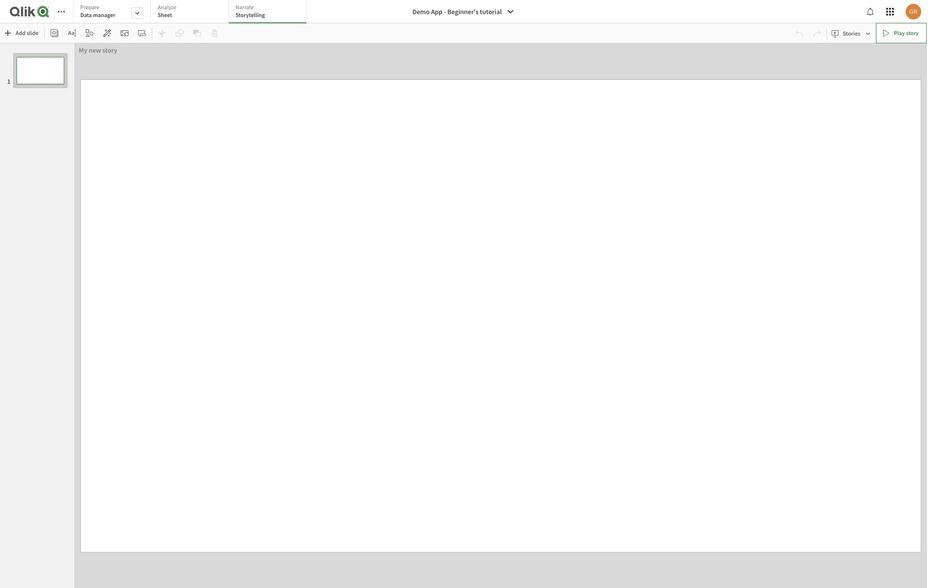 Task type: describe. For each thing, give the bounding box(es) containing it.
sheet library image
[[138, 29, 146, 37]]

text objects image
[[68, 29, 76, 37]]

shapes library image
[[86, 29, 94, 37]]

stories
[[844, 29, 861, 37]]

beginner's
[[448, 7, 479, 16]]

media objects image
[[121, 29, 129, 37]]

play story button
[[877, 23, 928, 43]]

slide
[[27, 29, 39, 37]]

new
[[89, 46, 101, 55]]

analyze sheet
[[158, 3, 177, 19]]

stories button
[[830, 26, 875, 41]]

greg robinson image
[[906, 4, 922, 19]]

tutorial
[[480, 7, 502, 16]]

-
[[444, 7, 446, 16]]

demo app - beginner's tutorial button
[[407, 4, 521, 19]]

narrate
[[236, 3, 254, 11]]

effects library image
[[103, 29, 111, 37]]

add slide
[[16, 29, 39, 37]]

storytelling
[[236, 11, 265, 19]]

prepare
[[80, 3, 100, 11]]

my
[[79, 46, 87, 55]]

demo
[[413, 7, 430, 16]]



Task type: vqa. For each thing, say whether or not it's contained in the screenshot.
bottom VIEW ALL link
no



Task type: locate. For each thing, give the bounding box(es) containing it.
story inside button
[[907, 29, 919, 37]]

app
[[431, 7, 443, 16]]

tab list
[[73, 0, 310, 24]]

data
[[80, 11, 92, 19]]

tab list inside application
[[73, 0, 310, 24]]

demo app - beginner's tutorial
[[413, 7, 502, 16]]

application containing demo app - beginner's tutorial
[[0, 0, 928, 588]]

play
[[895, 29, 905, 37]]

1 horizontal spatial story
[[907, 29, 919, 37]]

tab list containing prepare
[[73, 0, 310, 24]]

0 vertical spatial story
[[907, 29, 919, 37]]

play story
[[895, 29, 919, 37]]

0 horizontal spatial story
[[102, 46, 117, 55]]

add slide button
[[2, 25, 42, 41]]

narrate storytelling
[[236, 3, 265, 19]]

my new story
[[79, 46, 117, 55]]

story right new
[[102, 46, 117, 55]]

story
[[907, 29, 919, 37], [102, 46, 117, 55]]

1 vertical spatial story
[[102, 46, 117, 55]]

analyze
[[158, 3, 177, 11]]

add
[[16, 29, 25, 37]]

story right play
[[907, 29, 919, 37]]

snapshot library image
[[51, 29, 58, 37]]

prepare data manager
[[80, 3, 115, 19]]

application
[[0, 0, 928, 588]]

sheet
[[158, 11, 172, 19]]

manager
[[93, 11, 115, 19]]



